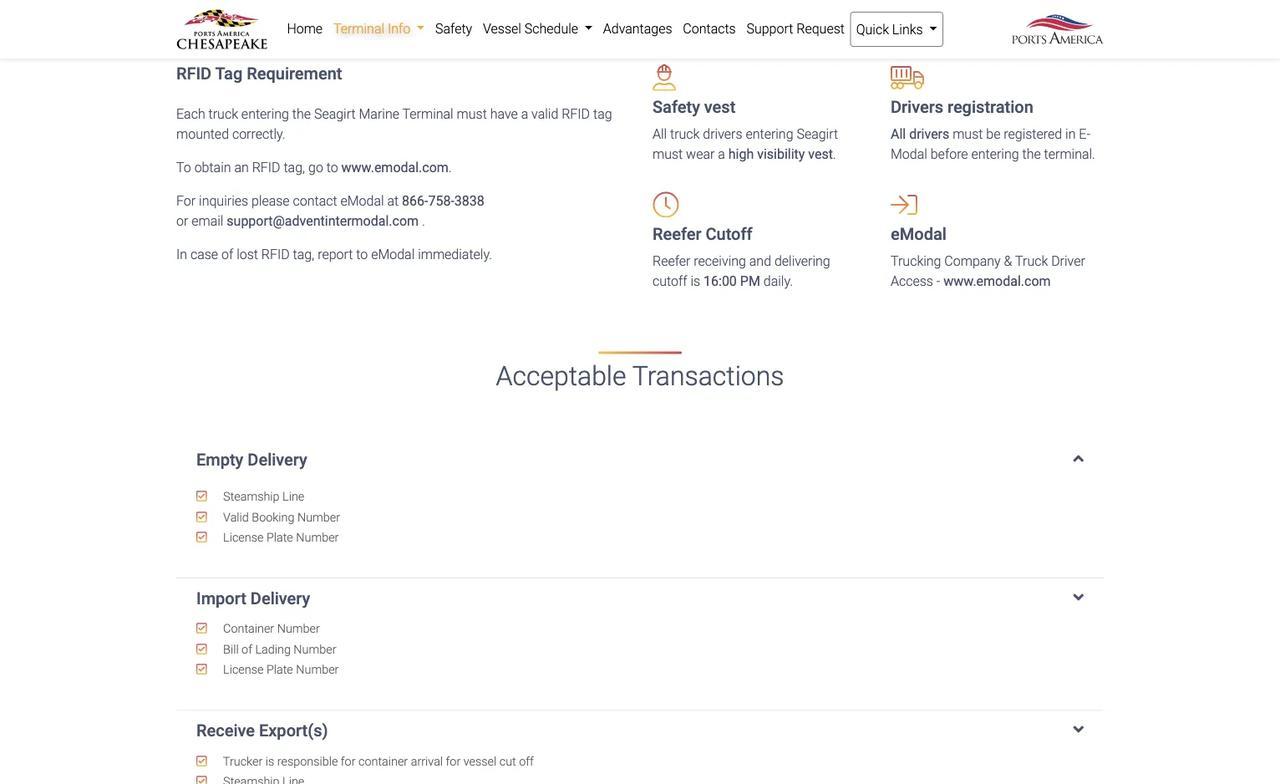 Task type: vqa. For each thing, say whether or not it's contained in the screenshot.
iquote instructions for shippers and forwarders
no



Task type: locate. For each thing, give the bounding box(es) containing it.
quick links link
[[850, 12, 944, 47]]

vest up "all truck drivers entering seagirt must wear a"
[[705, 97, 736, 117]]

0 horizontal spatial for
[[341, 754, 356, 768]]

seagirt left marine
[[314, 106, 356, 122]]

plate
[[267, 530, 293, 544], [267, 663, 293, 677]]

emodal inside for inquiries please contact emodal at 866-758-3838 or email support@adventintermodal.com .
[[341, 193, 384, 209]]

rfid right the an
[[252, 160, 281, 175]]

www.emodal.com down &
[[944, 273, 1051, 289]]

0 horizontal spatial must
[[457, 106, 487, 122]]

1 vertical spatial www.emodal.com link
[[944, 273, 1051, 289]]

cut
[[500, 754, 516, 768]]

. up the 866-758-3838 link
[[449, 160, 452, 175]]

seagirt inside the each truck entering the seagirt marine terminal must have a valid rfid tag mounted correctly.
[[314, 106, 356, 122]]

1 angle down image from the top
[[1074, 450, 1084, 466]]

1 vertical spatial delivery
[[251, 589, 310, 608]]

1 horizontal spatial www.emodal.com link
[[944, 273, 1051, 289]]

truck up wear
[[670, 126, 700, 142]]

the down requirement at the top of the page
[[292, 106, 311, 122]]

bill
[[223, 642, 239, 656]]

1 horizontal spatial entering
[[746, 126, 794, 142]]

1 horizontal spatial seagirt
[[797, 126, 838, 142]]

must left wear
[[653, 146, 683, 162]]

1 vertical spatial must
[[953, 126, 983, 142]]

0 horizontal spatial terminal
[[333, 20, 385, 36]]

high
[[729, 146, 754, 162]]

2 plate from the top
[[267, 663, 293, 677]]

a left valid
[[521, 106, 528, 122]]

1 horizontal spatial truck
[[670, 126, 700, 142]]

reefer for reefer receiving and delivering cutoff is
[[653, 253, 691, 269]]

a
[[521, 106, 528, 122], [718, 146, 725, 162]]

1 vertical spatial is
[[266, 754, 274, 768]]

to right go
[[327, 160, 338, 175]]

1 vertical spatial a
[[718, 146, 725, 162]]

plate down bill of lading number
[[267, 663, 293, 677]]

safety up wear
[[653, 97, 700, 117]]

license plate number down valid booking number
[[220, 530, 339, 544]]

angle down image for export(s)
[[1074, 721, 1084, 738]]

0 horizontal spatial a
[[521, 106, 528, 122]]

truck inside "all truck drivers entering seagirt must wear a"
[[670, 126, 700, 142]]

0 horizontal spatial vest
[[705, 97, 736, 117]]

1 vertical spatial tag,
[[293, 246, 315, 262]]

0 vertical spatial reefer
[[653, 224, 702, 244]]

1 plate from the top
[[267, 530, 293, 544]]

1 vertical spatial the
[[1023, 146, 1041, 162]]

all for all drivers
[[891, 126, 906, 142]]

0 horizontal spatial safety
[[436, 20, 472, 36]]

receive
[[196, 721, 255, 741]]

license down valid
[[223, 530, 264, 544]]

seagirt for entering
[[797, 126, 838, 142]]

entering down be on the top
[[972, 146, 1019, 162]]

www.emodal.com up at
[[342, 160, 449, 175]]

0 vertical spatial www.emodal.com link
[[342, 160, 449, 175]]

1 horizontal spatial for
[[446, 754, 461, 768]]

. right the visibility
[[833, 146, 837, 162]]

truck for all
[[670, 126, 700, 142]]

1 horizontal spatial drivers
[[910, 126, 950, 142]]

must inside the each truck entering the seagirt marine terminal must have a valid rfid tag mounted correctly.
[[457, 106, 487, 122]]

truck up mounted
[[209, 106, 238, 122]]

license for empty
[[223, 530, 264, 544]]

0 vertical spatial angle down image
[[1074, 450, 1084, 466]]

truck inside the each truck entering the seagirt marine terminal must have a valid rfid tag mounted correctly.
[[209, 106, 238, 122]]

for left container
[[341, 754, 356, 768]]

for right the arrival
[[446, 754, 461, 768]]

1 horizontal spatial to
[[356, 246, 368, 262]]

receive export(s) link
[[196, 721, 1084, 741]]

license down bill
[[223, 663, 264, 677]]

0 horizontal spatial truck
[[209, 106, 238, 122]]

866-
[[402, 193, 428, 209]]

license plate number for import delivery
[[220, 663, 339, 677]]

delivery up steamship line
[[248, 450, 307, 469]]

all up modal
[[891, 126, 906, 142]]

driver
[[1052, 253, 1086, 269]]

0 vertical spatial a
[[521, 106, 528, 122]]

of right bill
[[242, 642, 252, 656]]

booking
[[252, 510, 295, 524]]

tab list
[[176, 433, 1104, 784]]

.
[[833, 146, 837, 162], [449, 160, 452, 175], [422, 213, 425, 229]]

delivery
[[248, 450, 307, 469], [251, 589, 310, 608]]

entering up correctly.
[[241, 106, 289, 122]]

must inside must be registered in e- modal before entering the terminal.
[[953, 126, 983, 142]]

2 reefer from the top
[[653, 253, 691, 269]]

drivers up high
[[703, 126, 743, 142]]

1 vertical spatial license
[[223, 663, 264, 677]]

truck
[[209, 106, 238, 122], [670, 126, 700, 142]]

0 horizontal spatial entering
[[241, 106, 289, 122]]

0 vertical spatial license
[[223, 530, 264, 544]]

terminal info link
[[328, 12, 430, 45]]

2 angle down image from the top
[[1074, 721, 1084, 738]]

2 all from the left
[[891, 126, 906, 142]]

receiving
[[694, 253, 746, 269]]

. down the 866- at the top left
[[422, 213, 425, 229]]

home link
[[282, 12, 328, 45]]

0 vertical spatial license plate number
[[220, 530, 339, 544]]

reefer for reefer cutoff
[[653, 224, 702, 244]]

drivers
[[703, 126, 743, 142], [910, 126, 950, 142]]

1 horizontal spatial terminal
[[402, 106, 454, 122]]

rfid right lost
[[261, 246, 290, 262]]

www.emodal.com link up at
[[342, 160, 449, 175]]

truck for each
[[209, 106, 238, 122]]

vest
[[705, 97, 736, 117], [809, 146, 833, 162]]

1 drivers from the left
[[703, 126, 743, 142]]

1 vertical spatial plate
[[267, 663, 293, 677]]

license plate number down bill of lading number
[[220, 663, 339, 677]]

rfid left tag on the left of the page
[[562, 106, 590, 122]]

case
[[191, 246, 218, 262]]

vest right the visibility
[[809, 146, 833, 162]]

rfid
[[176, 64, 212, 84], [562, 106, 590, 122], [252, 160, 281, 175], [261, 246, 290, 262]]

the inside must be registered in e- modal before entering the terminal.
[[1023, 146, 1041, 162]]

1 vertical spatial vest
[[809, 146, 833, 162]]

immediately.
[[418, 246, 492, 262]]

0 vertical spatial is
[[691, 273, 701, 289]]

request
[[797, 20, 845, 36]]

2 license from the top
[[223, 663, 264, 677]]

safety left vessel
[[436, 20, 472, 36]]

emodal up trucking
[[891, 224, 947, 244]]

registration
[[948, 97, 1034, 117]]

1 horizontal spatial safety
[[653, 97, 700, 117]]

all inside "all truck drivers entering seagirt must wear a"
[[653, 126, 667, 142]]

safety for safety
[[436, 20, 472, 36]]

emodal left at
[[341, 193, 384, 209]]

seagirt
[[314, 106, 356, 122], [797, 126, 838, 142]]

1 all from the left
[[653, 126, 667, 142]]

or
[[176, 213, 188, 229]]

for
[[341, 754, 356, 768], [446, 754, 461, 768]]

daily.
[[764, 273, 793, 289]]

0 vertical spatial must
[[457, 106, 487, 122]]

rfid tag requirement
[[176, 64, 342, 84]]

license plate number
[[220, 530, 339, 544], [220, 663, 339, 677]]

registered
[[1004, 126, 1063, 142]]

1 vertical spatial entering
[[746, 126, 794, 142]]

1 vertical spatial truck
[[670, 126, 700, 142]]

0 vertical spatial terminal
[[333, 20, 385, 36]]

1 horizontal spatial vest
[[809, 146, 833, 162]]

all
[[653, 126, 667, 142], [891, 126, 906, 142]]

1 horizontal spatial must
[[653, 146, 683, 162]]

at
[[387, 193, 399, 209]]

contacts link
[[678, 12, 741, 45]]

number down line
[[298, 510, 340, 524]]

2 vertical spatial must
[[653, 146, 683, 162]]

import delivery link
[[196, 589, 1084, 608]]

of left lost
[[222, 246, 233, 262]]

seagirt up high visibility vest .
[[797, 126, 838, 142]]

have
[[490, 106, 518, 122]]

terminal right marine
[[402, 106, 454, 122]]

1 license plate number from the top
[[220, 530, 339, 544]]

angle down image for delivery
[[1074, 450, 1084, 466]]

go
[[308, 160, 323, 175]]

0 horizontal spatial www.emodal.com link
[[342, 160, 449, 175]]

0 vertical spatial entering
[[241, 106, 289, 122]]

trucking
[[891, 253, 942, 269]]

0 horizontal spatial seagirt
[[314, 106, 356, 122]]

2 license plate number from the top
[[220, 663, 339, 677]]

1 reefer from the top
[[653, 224, 702, 244]]

each
[[176, 106, 205, 122]]

1 vertical spatial terminal
[[402, 106, 454, 122]]

angle down image inside receive export(s) link
[[1074, 721, 1084, 738]]

0 vertical spatial seagirt
[[314, 106, 356, 122]]

must
[[457, 106, 487, 122], [953, 126, 983, 142], [653, 146, 683, 162]]

entering up the visibility
[[746, 126, 794, 142]]

0 vertical spatial of
[[222, 246, 233, 262]]

the inside the each truck entering the seagirt marine terminal must have a valid rfid tag mounted correctly.
[[292, 106, 311, 122]]

angle down image inside empty delivery link
[[1074, 450, 1084, 466]]

1 license from the top
[[223, 530, 264, 544]]

0 horizontal spatial the
[[292, 106, 311, 122]]

1 horizontal spatial a
[[718, 146, 725, 162]]

angle down image
[[1074, 450, 1084, 466], [1074, 721, 1084, 738]]

2 horizontal spatial entering
[[972, 146, 1019, 162]]

is left 16:00
[[691, 273, 701, 289]]

1 vertical spatial seagirt
[[797, 126, 838, 142]]

plate down valid booking number
[[267, 530, 293, 544]]

1 vertical spatial emodal
[[891, 224, 947, 244]]

is inside reefer receiving and delivering cutoff is
[[691, 273, 701, 289]]

info
[[388, 20, 411, 36]]

1 vertical spatial to
[[356, 246, 368, 262]]

1 horizontal spatial .
[[449, 160, 452, 175]]

0 vertical spatial plate
[[267, 530, 293, 544]]

tag
[[215, 64, 243, 84]]

terminal inside the each truck entering the seagirt marine terminal must have a valid rfid tag mounted correctly.
[[402, 106, 454, 122]]

www.emodal.com
[[342, 160, 449, 175], [944, 273, 1051, 289]]

lading
[[255, 642, 291, 656]]

must left have at the top of page
[[457, 106, 487, 122]]

trucker is responsible for container arrival for vessel cut off
[[220, 754, 534, 768]]

1 vertical spatial www.emodal.com
[[944, 273, 1051, 289]]

0 vertical spatial www.emodal.com
[[342, 160, 449, 175]]

seagirt inside "all truck drivers entering seagirt must wear a"
[[797, 126, 838, 142]]

to right report
[[356, 246, 368, 262]]

must left be on the top
[[953, 126, 983, 142]]

www.emodal.com link for emodal
[[944, 273, 1051, 289]]

correctly.
[[232, 126, 285, 142]]

1 horizontal spatial all
[[891, 126, 906, 142]]

obtain
[[194, 160, 231, 175]]

terminal left info
[[333, 20, 385, 36]]

terminal.
[[1045, 146, 1096, 162]]

the down registered
[[1023, 146, 1041, 162]]

tag, left go
[[284, 160, 305, 175]]

marine
[[359, 106, 400, 122]]

0 vertical spatial safety
[[436, 20, 472, 36]]

0 horizontal spatial all
[[653, 126, 667, 142]]

1 vertical spatial angle down image
[[1074, 721, 1084, 738]]

visibility
[[757, 146, 805, 162]]

1 vertical spatial safety
[[653, 97, 700, 117]]

1 vertical spatial license plate number
[[220, 663, 339, 677]]

delivery up container number
[[251, 589, 310, 608]]

quick
[[857, 21, 889, 37]]

receive export(s)
[[196, 721, 328, 741]]

0 horizontal spatial to
[[327, 160, 338, 175]]

steamship line
[[220, 489, 304, 503]]

quick links
[[857, 21, 927, 37]]

in
[[1066, 126, 1076, 142]]

emodal
[[341, 193, 384, 209], [891, 224, 947, 244], [371, 246, 415, 262]]

safety
[[436, 20, 472, 36], [653, 97, 700, 117]]

0 vertical spatial delivery
[[248, 450, 307, 469]]

number down bill of lading number
[[296, 663, 339, 677]]

0 vertical spatial the
[[292, 106, 311, 122]]

www.emodal.com link for each truck entering the seagirt marine terminal must have a valid rfid tag mounted correctly.
[[342, 160, 449, 175]]

drivers up before
[[910, 126, 950, 142]]

acceptable transactions
[[496, 361, 784, 392]]

terminal info
[[333, 20, 414, 36]]

support@adventintermodal.com link
[[227, 213, 422, 229]]

reefer inside reefer receiving and delivering cutoff is
[[653, 253, 691, 269]]

www.emodal.com link down &
[[944, 273, 1051, 289]]

all down safety vest
[[653, 126, 667, 142]]

1 horizontal spatial is
[[691, 273, 701, 289]]

1 horizontal spatial the
[[1023, 146, 1041, 162]]

emodal down at
[[371, 246, 415, 262]]

tag,
[[284, 160, 305, 175], [293, 246, 315, 262]]

and
[[750, 253, 772, 269]]

is right trucker on the bottom left
[[266, 754, 274, 768]]

1 vertical spatial reefer
[[653, 253, 691, 269]]

vessel schedule link
[[478, 12, 598, 45]]

2 horizontal spatial must
[[953, 126, 983, 142]]

0 vertical spatial to
[[327, 160, 338, 175]]

1 vertical spatial of
[[242, 642, 252, 656]]

0 vertical spatial emodal
[[341, 193, 384, 209]]

modal
[[891, 146, 928, 162]]

2 vertical spatial entering
[[972, 146, 1019, 162]]

tag, left report
[[293, 246, 315, 262]]

an
[[234, 160, 249, 175]]

a left high
[[718, 146, 725, 162]]

1 horizontal spatial of
[[242, 642, 252, 656]]

0 vertical spatial truck
[[209, 106, 238, 122]]

0 horizontal spatial drivers
[[703, 126, 743, 142]]

0 horizontal spatial .
[[422, 213, 425, 229]]



Task type: describe. For each thing, give the bounding box(es) containing it.
reefer cutoff
[[653, 224, 753, 244]]

requirement
[[247, 64, 342, 84]]

vessel
[[464, 754, 497, 768]]

mounted
[[176, 126, 229, 142]]

truck
[[1016, 253, 1048, 269]]

0 vertical spatial vest
[[705, 97, 736, 117]]

contact
[[293, 193, 337, 209]]

safety link
[[430, 12, 478, 45]]

16:00 pm daily.
[[704, 273, 793, 289]]

-
[[937, 273, 941, 289]]

transactions
[[633, 361, 784, 392]]

valid booking number
[[220, 510, 340, 524]]

plate for empty delivery
[[267, 530, 293, 544]]

license for import
[[223, 663, 264, 677]]

0 horizontal spatial www.emodal.com
[[342, 160, 449, 175]]

for inquiries please contact emodal at 866-758-3838 or email support@adventintermodal.com .
[[176, 193, 485, 229]]

container
[[223, 622, 274, 636]]

a inside the each truck entering the seagirt marine terminal must have a valid rfid tag mounted correctly.
[[521, 106, 528, 122]]

to obtain an rfid tag, go to www.emodal.com .
[[176, 160, 452, 175]]

trucker
[[223, 754, 263, 768]]

a inside "all truck drivers entering seagirt must wear a"
[[718, 146, 725, 162]]

entering inside must be registered in e- modal before entering the terminal.
[[972, 146, 1019, 162]]

high visibility vest .
[[729, 146, 837, 162]]

vessel
[[483, 20, 521, 36]]

2 vertical spatial emodal
[[371, 246, 415, 262]]

reefer receiving and delivering cutoff is
[[653, 253, 831, 289]]

home
[[287, 20, 323, 36]]

import delivery
[[196, 589, 310, 608]]

delivery for empty delivery
[[248, 450, 307, 469]]

acceptable
[[496, 361, 627, 392]]

container
[[359, 754, 408, 768]]

trucking company & truck driver access -
[[891, 253, 1086, 289]]

plate for import delivery
[[267, 663, 293, 677]]

access
[[891, 273, 934, 289]]

export(s)
[[259, 721, 328, 741]]

0 horizontal spatial is
[[266, 754, 274, 768]]

safety for safety vest
[[653, 97, 700, 117]]

drivers inside "all truck drivers entering seagirt must wear a"
[[703, 126, 743, 142]]

entering inside "all truck drivers entering seagirt must wear a"
[[746, 126, 794, 142]]

support request
[[747, 20, 845, 36]]

steamship
[[223, 489, 280, 503]]

16:00
[[704, 273, 737, 289]]

entering inside the each truck entering the seagirt marine terminal must have a valid rfid tag mounted correctly.
[[241, 106, 289, 122]]

0 vertical spatial tag,
[[284, 160, 305, 175]]

pm
[[740, 273, 761, 289]]

all for all truck drivers entering seagirt must wear a
[[653, 126, 667, 142]]

safety vest
[[653, 97, 736, 117]]

rfid inside the each truck entering the seagirt marine terminal must have a valid rfid tag mounted correctly.
[[562, 106, 590, 122]]

be
[[987, 126, 1001, 142]]

drivers
[[891, 97, 944, 117]]

must be registered in e- modal before entering the terminal.
[[891, 126, 1096, 162]]

report
[[318, 246, 353, 262]]

drivers registration
[[891, 97, 1034, 117]]

bill of lading number
[[220, 642, 336, 656]]

e-
[[1079, 126, 1091, 142]]

import
[[196, 589, 246, 608]]

angle down image
[[1074, 589, 1084, 605]]

in case of lost rfid tag, report to emodal immediately.
[[176, 246, 492, 262]]

line
[[283, 489, 304, 503]]

3838
[[455, 193, 485, 209]]

valid
[[532, 106, 559, 122]]

1 horizontal spatial www.emodal.com
[[944, 273, 1051, 289]]

cutoff
[[653, 273, 688, 289]]

rfid left tag
[[176, 64, 212, 84]]

please
[[252, 193, 290, 209]]

support
[[747, 20, 794, 36]]

all drivers
[[891, 126, 950, 142]]

2 for from the left
[[446, 754, 461, 768]]

support request link
[[741, 12, 850, 45]]

0 horizontal spatial of
[[222, 246, 233, 262]]

inquiries
[[199, 193, 248, 209]]

number down valid booking number
[[296, 530, 339, 544]]

valid
[[223, 510, 249, 524]]

must inside "all truck drivers entering seagirt must wear a"
[[653, 146, 683, 162]]

cutoff
[[706, 224, 753, 244]]

. inside for inquiries please contact emodal at 866-758-3838 or email support@adventintermodal.com .
[[422, 213, 425, 229]]

arrival
[[411, 754, 443, 768]]

links
[[893, 21, 923, 37]]

2 horizontal spatial .
[[833, 146, 837, 162]]

license plate number for empty delivery
[[220, 530, 339, 544]]

lost
[[237, 246, 258, 262]]

seagirt for the
[[314, 106, 356, 122]]

empty delivery link
[[196, 450, 1084, 469]]

before
[[931, 146, 968, 162]]

number up bill of lading number
[[277, 622, 320, 636]]

vessel schedule
[[483, 20, 582, 36]]

866-758-3838 link
[[402, 193, 485, 209]]

758-
[[428, 193, 455, 209]]

tag
[[593, 106, 612, 122]]

tab list containing empty delivery
[[176, 433, 1104, 784]]

off
[[519, 754, 534, 768]]

number right lading
[[294, 642, 336, 656]]

advantages
[[603, 20, 673, 36]]

1 for from the left
[[341, 754, 356, 768]]

wear
[[686, 146, 715, 162]]

to
[[176, 160, 191, 175]]

&
[[1004, 253, 1013, 269]]

in
[[176, 246, 187, 262]]

advantages link
[[598, 12, 678, 45]]

2 drivers from the left
[[910, 126, 950, 142]]

delivery for import delivery
[[251, 589, 310, 608]]

all truck drivers entering seagirt must wear a
[[653, 126, 838, 162]]



